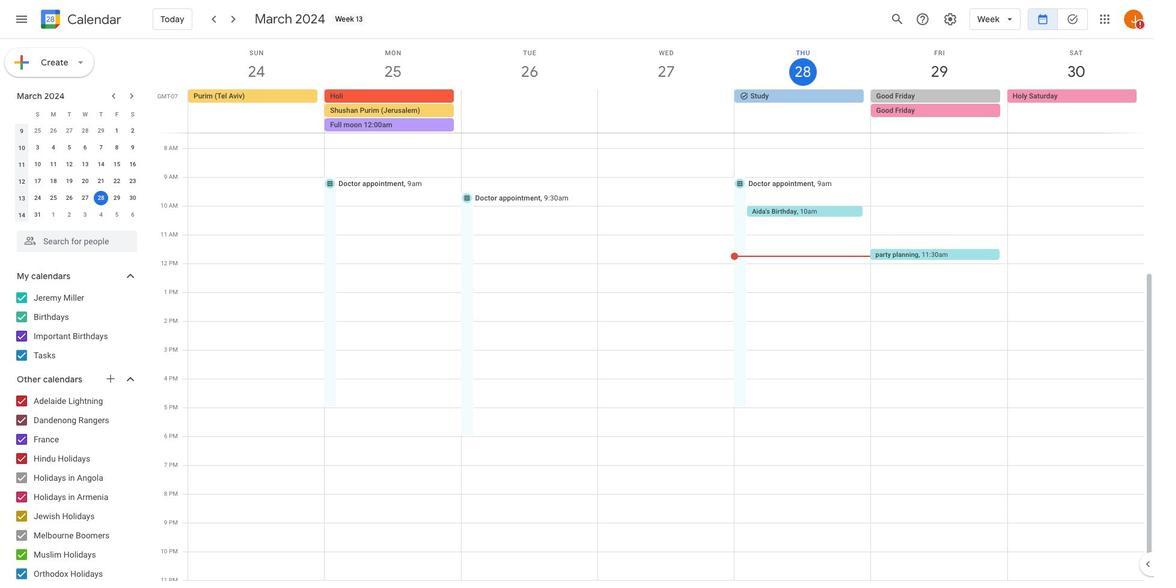 Task type: vqa. For each thing, say whether or not it's contained in the screenshot.
Sun 15 in the left top of the page
no



Task type: describe. For each thing, give the bounding box(es) containing it.
column header inside march 2024 grid
[[14, 106, 30, 123]]

february 25 element
[[30, 124, 45, 138]]

9 element
[[126, 141, 140, 155]]

april 6 element
[[126, 208, 140, 222]]

april 2 element
[[62, 208, 77, 222]]

11 element
[[46, 157, 61, 172]]

calendar element
[[38, 7, 121, 34]]

22 element
[[110, 174, 124, 189]]

add other calendars image
[[105, 373, 117, 385]]

4 element
[[46, 141, 61, 155]]

heading inside calendar element
[[65, 12, 121, 27]]

april 1 element
[[46, 208, 61, 222]]

10 element
[[30, 157, 45, 172]]

my calendars list
[[2, 289, 149, 365]]

20 element
[[78, 174, 92, 189]]

17 element
[[30, 174, 45, 189]]

18 element
[[46, 174, 61, 189]]

april 3 element
[[78, 208, 92, 222]]

2 element
[[126, 124, 140, 138]]

30 element
[[126, 191, 140, 206]]

19 element
[[62, 174, 77, 189]]

15 element
[[110, 157, 124, 172]]

main drawer image
[[14, 12, 29, 26]]

march 2024 grid
[[11, 106, 141, 224]]

other calendars list
[[2, 392, 149, 582]]

april 4 element
[[94, 208, 108, 222]]

31 element
[[30, 208, 45, 222]]

7 element
[[94, 141, 108, 155]]

16 element
[[126, 157, 140, 172]]



Task type: locate. For each thing, give the bounding box(es) containing it.
heading
[[65, 12, 121, 27]]

Search for people text field
[[24, 231, 130, 252]]

cell inside march 2024 grid
[[93, 190, 109, 207]]

8 element
[[110, 141, 124, 155]]

6 element
[[78, 141, 92, 155]]

row group
[[14, 123, 141, 224]]

settings menu image
[[943, 12, 958, 26]]

5 element
[[62, 141, 77, 155]]

february 26 element
[[46, 124, 61, 138]]

29 element
[[110, 191, 124, 206]]

column header
[[14, 106, 30, 123]]

february 29 element
[[94, 124, 108, 138]]

28, today element
[[94, 191, 108, 206]]

grid
[[154, 39, 1154, 582]]

1 element
[[110, 124, 124, 138]]

25 element
[[46, 191, 61, 206]]

26 element
[[62, 191, 77, 206]]

3 element
[[30, 141, 45, 155]]

row
[[183, 90, 1154, 133], [14, 106, 141, 123], [14, 123, 141, 139], [14, 139, 141, 156], [14, 156, 141, 173], [14, 173, 141, 190], [14, 190, 141, 207], [14, 207, 141, 224]]

february 27 element
[[62, 124, 77, 138]]

13 element
[[78, 157, 92, 172]]

row group inside march 2024 grid
[[14, 123, 141, 224]]

12 element
[[62, 157, 77, 172]]

february 28 element
[[78, 124, 92, 138]]

24 element
[[30, 191, 45, 206]]

cell
[[325, 90, 461, 133], [461, 90, 598, 133], [598, 90, 734, 133], [871, 90, 1007, 133], [93, 190, 109, 207]]

None search field
[[0, 226, 149, 252]]

april 5 element
[[110, 208, 124, 222]]

14 element
[[94, 157, 108, 172]]

27 element
[[78, 191, 92, 206]]

23 element
[[126, 174, 140, 189]]

21 element
[[94, 174, 108, 189]]



